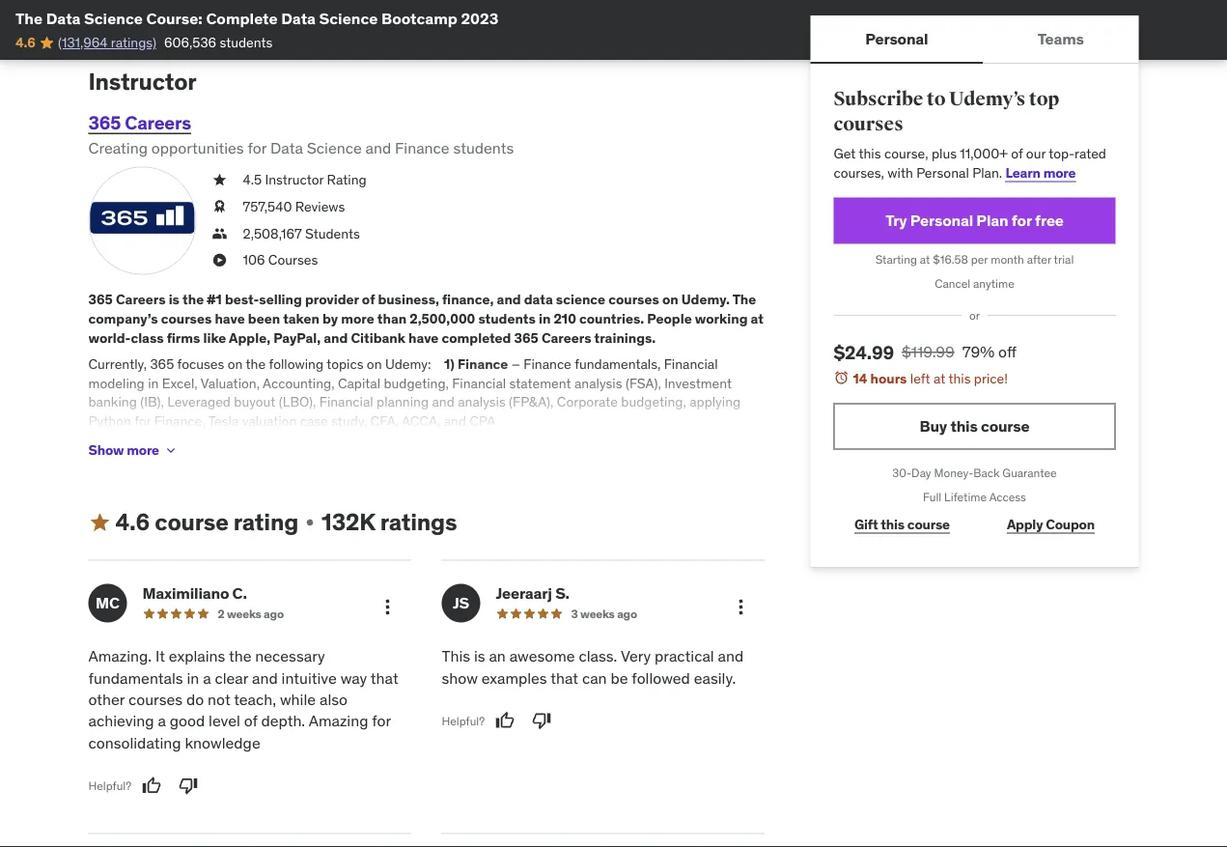 Task type: describe. For each thing, give the bounding box(es) containing it.
free
[[1036, 211, 1065, 230]]

awesome
[[510, 646, 575, 666]]

data for data
[[281, 8, 316, 28]]

rating
[[327, 171, 367, 188]]

personal inside try personal plan for free link
[[911, 211, 974, 230]]

(131,964
[[58, 34, 108, 51]]

provider
[[305, 291, 359, 308]]

365 careers link
[[88, 111, 191, 134]]

of inside amazing. it explains the necessary fundamentals in a clear and intuitive way that other courses do not teach, while also achieving a good level of depth. amazing for consolidating knowledge
[[244, 711, 258, 731]]

show more
[[88, 442, 159, 459]]

this for buy this course
[[951, 416, 978, 436]]

capital
[[338, 374, 381, 392]]

consolidating
[[88, 733, 181, 753]]

science
[[556, 291, 606, 308]]

rated
[[1075, 145, 1107, 162]]

valuation
[[242, 412, 297, 430]]

js
[[453, 593, 470, 613]]

mark review by maximiliano c. as unhelpful image
[[179, 776, 198, 796]]

xsmall image for 757,540 reviews
[[212, 197, 228, 216]]

365 up the '–'
[[514, 329, 539, 346]]

focuses
[[177, 355, 225, 373]]

maximiliano
[[143, 583, 229, 603]]

1 horizontal spatial instructor
[[265, 171, 324, 188]]

very
[[621, 646, 651, 666]]

0 horizontal spatial have
[[215, 310, 245, 327]]

0 vertical spatial financial
[[664, 355, 718, 373]]

(fp&a),
[[509, 393, 554, 411]]

science for careers
[[307, 138, 362, 158]]

c.
[[232, 583, 247, 603]]

business,
[[378, 291, 440, 308]]

also
[[320, 690, 348, 709]]

level
[[209, 711, 240, 731]]

acca,
[[402, 412, 441, 430]]

more for show more
[[127, 442, 159, 459]]

practical
[[655, 646, 715, 666]]

30-
[[893, 466, 912, 481]]

1 horizontal spatial have
[[409, 329, 439, 346]]

and inside amazing. it explains the necessary fundamentals in a clear and intuitive way that other courses do not teach, while also achieving a good level of depth. amazing for consolidating knowledge
[[252, 668, 278, 688]]

students inside 365 careers is the #1 best-selling provider of business, finance, and data science courses on udemy. the company's courses have been taken by more than 2,500,000 students in 210 countries. people working at world-class firms like apple, paypal, and citibank have completed 365 careers trainings.
[[479, 310, 536, 327]]

like
[[203, 329, 226, 346]]

amazing
[[309, 711, 369, 731]]

2,500,000
[[410, 310, 476, 327]]

for inside amazing. it explains the necessary fundamentals in a clear and intuitive way that other courses do not teach, while also achieving a good level of depth. amazing for consolidating knowledge
[[372, 711, 391, 731]]

more for learn more
[[1044, 164, 1077, 181]]

buyout
[[234, 393, 276, 411]]

more inside 365 careers is the #1 best-selling provider of business, finance, and data science courses on udemy. the company's courses have been taken by more than 2,500,000 students in 210 countries. people working at world-class firms like apple, paypal, and citibank have completed 365 careers trainings.
[[341, 310, 375, 327]]

month
[[991, 252, 1025, 267]]

trainings.
[[595, 329, 656, 346]]

than
[[378, 310, 407, 327]]

1 vertical spatial financial
[[452, 374, 506, 392]]

and left data
[[497, 291, 521, 308]]

try
[[886, 211, 908, 230]]

jeeraarj s.
[[496, 583, 570, 603]]

teach,
[[234, 690, 276, 709]]

and left cpa
[[444, 412, 467, 430]]

students
[[305, 224, 360, 242]]

xsmall image for 4.5 instructor rating
[[212, 171, 228, 190]]

courses up trainings.
[[609, 291, 660, 308]]

mark review by maximiliano c. as helpful image
[[142, 776, 161, 796]]

365 up company's
[[88, 291, 113, 308]]

0 horizontal spatial analysis
[[458, 393, 506, 411]]

the for #1
[[183, 291, 204, 308]]

fundamentals,
[[575, 355, 661, 373]]

courses up firms
[[161, 310, 212, 327]]

365 up excel,
[[150, 355, 174, 373]]

day
[[912, 466, 932, 481]]

(lbo),
[[279, 393, 316, 411]]

leveraged
[[167, 393, 231, 411]]

757,540
[[243, 198, 292, 215]]

finance,
[[154, 412, 205, 430]]

0 horizontal spatial a
[[158, 711, 166, 731]]

2023
[[461, 8, 499, 28]]

mark review by jeeraarj s. as unhelpful image
[[532, 711, 552, 731]]

reviews
[[295, 198, 345, 215]]

0 vertical spatial budgeting,
[[384, 374, 449, 392]]

best-
[[225, 291, 259, 308]]

paypal,
[[274, 329, 321, 346]]

teams button
[[984, 15, 1140, 62]]

apple,
[[229, 329, 271, 346]]

people
[[648, 310, 692, 327]]

students inside 365 careers creating opportunities for data science and finance students
[[454, 138, 514, 158]]

udemy:
[[385, 355, 431, 373]]

for inside – finance fundamentals, financial modeling in excel, valuation, accounting, capital budgeting, financial statement analysis (fsa), investment banking (ib), leveraged buyout (lbo), financial planning and analysis (fp&a), corporate budgeting, applying python for finance, tesla valuation case study, cfa, acca, and cpa
[[135, 412, 151, 430]]

course:
[[146, 8, 203, 28]]

0 horizontal spatial the
[[15, 8, 43, 28]]

other
[[88, 690, 125, 709]]

in inside 365 careers is the #1 best-selling provider of business, finance, and data science courses on udemy. the company's courses have been taken by more than 2,500,000 students in 210 countries. people working at world-class firms like apple, paypal, and citibank have completed 365 careers trainings.
[[539, 310, 551, 327]]

1 horizontal spatial xsmall image
[[302, 515, 318, 530]]

tab list containing personal
[[811, 15, 1140, 64]]

buy this course
[[920, 416, 1030, 436]]

365 careers creating opportunities for data science and finance students
[[88, 111, 514, 158]]

4.5 instructor rating
[[243, 171, 367, 188]]

maximiliano c.
[[143, 583, 247, 603]]

s.
[[556, 583, 570, 603]]

courses,
[[834, 164, 885, 181]]

2 vertical spatial careers
[[542, 329, 592, 346]]

that inside amazing. it explains the necessary fundamentals in a clear and intuitive way that other courses do not teach, while also achieving a good level of depth. amazing for consolidating knowledge
[[371, 668, 399, 688]]

for left free
[[1012, 211, 1032, 230]]

valuation,
[[201, 374, 260, 392]]

606,536 students
[[164, 34, 273, 51]]

bootcamp
[[382, 8, 458, 28]]

and inside 365 careers creating opportunities for data science and finance students
[[366, 138, 392, 158]]

company's
[[88, 310, 158, 327]]

examples
[[482, 668, 547, 688]]

helpful? for this is an awesome class. very practical and show examples that can be followed easily.
[[442, 713, 485, 728]]

1 vertical spatial the
[[246, 355, 266, 373]]

statement
[[510, 374, 572, 392]]

anytime
[[974, 276, 1015, 291]]

of inside 365 careers is the #1 best-selling provider of business, finance, and data science courses on udemy. the company's courses have been taken by more than 2,500,000 students in 210 countries. people working at world-class firms like apple, paypal, and citibank have completed 365 careers trainings.
[[362, 291, 375, 308]]

tesla
[[208, 412, 239, 430]]

citibank
[[351, 329, 406, 346]]

modeling
[[88, 374, 145, 392]]

cpa
[[470, 412, 496, 430]]

cfa,
[[371, 412, 399, 430]]

ratings)
[[111, 34, 156, 51]]

is inside this is an awesome class. very practical and show examples that can be followed easily.
[[474, 646, 486, 666]]

weeks for maximiliano c.
[[227, 606, 261, 621]]

2,508,167 students
[[243, 224, 360, 242]]

guarantee
[[1003, 466, 1058, 481]]

apply coupon button
[[987, 505, 1116, 544]]

mark review by jeeraarj s. as helpful image
[[496, 711, 515, 731]]

xsmall image for 106 courses
[[212, 251, 228, 270]]

and inside this is an awesome class. very practical and show examples that can be followed easily.
[[718, 646, 744, 666]]

ago for necessary
[[264, 606, 284, 621]]

price!
[[975, 369, 1009, 387]]

gift this course
[[855, 516, 951, 533]]

working
[[695, 310, 748, 327]]

2 vertical spatial financial
[[320, 393, 374, 411]]

necessary
[[255, 646, 325, 666]]

$119.99
[[902, 342, 955, 362]]

try personal plan for free link
[[834, 198, 1116, 244]]

helpful? for amazing. it explains the necessary fundamentals in a clear and intuitive way that other courses do not teach, while also achieving a good level of depth. amazing for consolidating knowledge
[[88, 778, 131, 793]]

4.6 course rating
[[115, 508, 299, 537]]

0 vertical spatial students
[[220, 34, 273, 51]]

757,540 reviews
[[243, 198, 345, 215]]

this for get this course, plus 11,000+ of our top-rated courses, with personal plan.
[[859, 145, 882, 162]]



Task type: vqa. For each thing, say whether or not it's contained in the screenshot.
buyout
yes



Task type: locate. For each thing, give the bounding box(es) containing it.
opportunities
[[152, 138, 244, 158]]

4.6 for 4.6 course rating
[[115, 508, 150, 537]]

106 courses
[[243, 251, 318, 268]]

banking
[[88, 393, 137, 411]]

financial up the study,
[[320, 393, 374, 411]]

course down price! at the top right of the page
[[982, 416, 1030, 436]]

1 horizontal spatial that
[[551, 668, 579, 688]]

more down the top-
[[1044, 164, 1077, 181]]

after
[[1028, 252, 1052, 267]]

1 horizontal spatial is
[[474, 646, 486, 666]]

the for necessary
[[229, 646, 252, 666]]

xsmall image left 106
[[212, 251, 228, 270]]

0 horizontal spatial instructor
[[88, 67, 197, 96]]

on up people
[[663, 291, 679, 308]]

personal up subscribe at the top of page
[[866, 28, 929, 48]]

courses down subscribe at the top of page
[[834, 112, 904, 136]]

is inside 365 careers is the #1 best-selling provider of business, finance, and data science courses on udemy. the company's courses have been taken by more than 2,500,000 students in 210 countries. people working at world-class firms like apple, paypal, and citibank have completed 365 careers trainings.
[[169, 291, 180, 308]]

a down explains
[[203, 668, 211, 688]]

courses inside amazing. it explains the necessary fundamentals in a clear and intuitive way that other courses do not teach, while also achieving a good level of depth. amazing for consolidating knowledge
[[129, 690, 183, 709]]

coupon
[[1047, 516, 1096, 533]]

xsmall image left "132k"
[[302, 515, 318, 530]]

0 vertical spatial xsmall image
[[212, 224, 228, 243]]

in inside – finance fundamentals, financial modeling in excel, valuation, accounting, capital budgeting, financial statement analysis (fsa), investment banking (ib), leveraged buyout (lbo), financial planning and analysis (fp&a), corporate budgeting, applying python for finance, tesla valuation case study, cfa, acca, and cpa
[[148, 374, 159, 392]]

4.6 for 4.6
[[15, 34, 35, 51]]

get
[[834, 145, 856, 162]]

in down data
[[539, 310, 551, 327]]

financial down 1)
[[452, 374, 506, 392]]

learn
[[1006, 164, 1041, 181]]

606,536
[[164, 34, 217, 51]]

depth.
[[261, 711, 305, 731]]

medium image
[[88, 511, 112, 534]]

2 vertical spatial students
[[479, 310, 536, 327]]

2 vertical spatial in
[[187, 668, 199, 688]]

financial up 'investment'
[[664, 355, 718, 373]]

courses
[[268, 251, 318, 268]]

1 that from the left
[[371, 668, 399, 688]]

3
[[571, 606, 578, 621]]

helpful? left mark review by jeeraarj s. as helpful icon
[[442, 713, 485, 728]]

courses inside the subscribe to udemy's top courses
[[834, 112, 904, 136]]

science left bootcamp
[[319, 8, 378, 28]]

2 horizontal spatial finance
[[524, 355, 572, 373]]

data up (131,964 at left top
[[46, 8, 81, 28]]

data up '4.5 instructor rating'
[[270, 138, 303, 158]]

in inside amazing. it explains the necessary fundamentals in a clear and intuitive way that other courses do not teach, while also achieving a good level of depth. amazing for consolidating knowledge
[[187, 668, 199, 688]]

14
[[854, 369, 868, 387]]

ago up very
[[617, 606, 638, 621]]

365
[[88, 111, 121, 134], [88, 291, 113, 308], [514, 329, 539, 346], [150, 355, 174, 373]]

2 horizontal spatial at
[[934, 369, 946, 387]]

science up (131,964 ratings)
[[84, 8, 143, 28]]

0 horizontal spatial ago
[[264, 606, 284, 621]]

$24.99 $119.99 79% off
[[834, 340, 1017, 364]]

0 vertical spatial the
[[183, 291, 204, 308]]

and up acca,
[[432, 393, 455, 411]]

for down (ib), at the top left of page
[[135, 412, 151, 430]]

xsmall image left 757,540
[[212, 197, 228, 216]]

world-
[[88, 329, 131, 346]]

0 horizontal spatial course
[[155, 508, 229, 537]]

data right complete
[[281, 8, 316, 28]]

fundamentals
[[88, 668, 183, 688]]

2 horizontal spatial financial
[[664, 355, 718, 373]]

1 vertical spatial helpful?
[[88, 778, 131, 793]]

2 vertical spatial of
[[244, 711, 258, 731]]

365 careers is the #1 best-selling provider of business, finance, and data science courses on udemy. the company's courses have been taken by more than 2,500,000 students in 210 countries. people working at world-class firms like apple, paypal, and citibank have completed 365 careers trainings.
[[88, 291, 764, 346]]

106
[[243, 251, 265, 268]]

0 horizontal spatial 4.6
[[15, 34, 35, 51]]

1 horizontal spatial a
[[203, 668, 211, 688]]

on inside 365 careers is the #1 best-selling provider of business, finance, and data science courses on udemy. the company's courses have been taken by more than 2,500,000 students in 210 countries. people working at world-class firms like apple, paypal, and citibank have completed 365 careers trainings.
[[663, 291, 679, 308]]

gift
[[855, 516, 879, 533]]

1 horizontal spatial in
[[187, 668, 199, 688]]

money-
[[935, 466, 974, 481]]

for up 4.5
[[248, 138, 267, 158]]

course inside button
[[982, 416, 1030, 436]]

the data science course: complete data science bootcamp 2023
[[15, 8, 499, 28]]

careers up opportunities
[[125, 111, 191, 134]]

1 horizontal spatial 4.6
[[115, 508, 150, 537]]

0 horizontal spatial xsmall image
[[212, 224, 228, 243]]

0 vertical spatial more
[[1044, 164, 1077, 181]]

in up (ib), at the top left of page
[[148, 374, 159, 392]]

2 horizontal spatial on
[[663, 291, 679, 308]]

and up the teach,
[[252, 668, 278, 688]]

top-
[[1049, 145, 1075, 162]]

0 horizontal spatial weeks
[[227, 606, 261, 621]]

0 horizontal spatial helpful?
[[88, 778, 131, 793]]

instructor up 757,540 reviews
[[265, 171, 324, 188]]

data inside 365 careers creating opportunities for data science and finance students
[[270, 138, 303, 158]]

additional actions for review by jeeraarj s. image
[[730, 596, 753, 619]]

and down by on the left of the page
[[324, 329, 348, 346]]

2 vertical spatial at
[[934, 369, 946, 387]]

1 horizontal spatial financial
[[452, 374, 506, 392]]

2
[[218, 606, 225, 621]]

xsmall image inside "show more" button
[[163, 443, 179, 459]]

be
[[611, 668, 628, 688]]

1 vertical spatial more
[[341, 310, 375, 327]]

4.6
[[15, 34, 35, 51], [115, 508, 150, 537]]

starting at $16.58 per month after trial cancel anytime
[[876, 252, 1075, 291]]

courses down fundamentals
[[129, 690, 183, 709]]

1 horizontal spatial ago
[[617, 606, 638, 621]]

1 weeks from the left
[[227, 606, 261, 621]]

more
[[1044, 164, 1077, 181], [341, 310, 375, 327], [127, 442, 159, 459]]

at right working in the right top of the page
[[751, 310, 764, 327]]

personal inside "personal" 'button'
[[866, 28, 929, 48]]

per
[[972, 252, 989, 267]]

course up "maximiliano c."
[[155, 508, 229, 537]]

to
[[927, 87, 946, 111]]

1 vertical spatial students
[[454, 138, 514, 158]]

365 careers image
[[88, 167, 197, 275]]

11,000+
[[961, 145, 1009, 162]]

xsmall image left 4.5
[[212, 171, 228, 190]]

a left good
[[158, 711, 166, 731]]

1 horizontal spatial finance
[[458, 355, 509, 373]]

1 vertical spatial a
[[158, 711, 166, 731]]

taken
[[283, 310, 320, 327]]

is up firms
[[169, 291, 180, 308]]

0 vertical spatial have
[[215, 310, 245, 327]]

2 horizontal spatial in
[[539, 310, 551, 327]]

instructor
[[88, 67, 197, 96], [265, 171, 324, 188]]

0 horizontal spatial budgeting,
[[384, 374, 449, 392]]

this left price! at the top right of the page
[[949, 369, 971, 387]]

1 vertical spatial 4.6
[[115, 508, 150, 537]]

ratings
[[380, 508, 457, 537]]

while
[[280, 690, 316, 709]]

cancel
[[935, 276, 971, 291]]

365 up creating
[[88, 111, 121, 134]]

finance
[[395, 138, 450, 158], [458, 355, 509, 373], [524, 355, 572, 373]]

0 vertical spatial at
[[921, 252, 931, 267]]

ago up necessary at the bottom of page
[[264, 606, 284, 621]]

careers inside 365 careers creating opportunities for data science and finance students
[[125, 111, 191, 134]]

at left $16.58
[[921, 252, 931, 267]]

0 vertical spatial instructor
[[88, 67, 197, 96]]

0 horizontal spatial at
[[751, 310, 764, 327]]

instructor down ratings)
[[88, 67, 197, 96]]

1 vertical spatial at
[[751, 310, 764, 327]]

the inside 365 careers is the #1 best-selling provider of business, finance, and data science courses on udemy. the company's courses have been taken by more than 2,500,000 students in 210 countries. people working at world-class firms like apple, paypal, and citibank have completed 365 careers trainings.
[[733, 291, 757, 308]]

good
[[170, 711, 205, 731]]

personal up $16.58
[[911, 211, 974, 230]]

in up do
[[187, 668, 199, 688]]

0 vertical spatial careers
[[125, 111, 191, 134]]

4.5
[[243, 171, 262, 188]]

2 horizontal spatial more
[[1044, 164, 1077, 181]]

and up the easily.
[[718, 646, 744, 666]]

1 vertical spatial careers
[[116, 291, 166, 308]]

for inside 365 careers creating opportunities for data science and finance students
[[248, 138, 267, 158]]

data for careers
[[270, 138, 303, 158]]

personal inside get this course, plus 11,000+ of our top-rated courses, with personal plan.
[[917, 164, 970, 181]]

an
[[489, 646, 506, 666]]

1 horizontal spatial helpful?
[[442, 713, 485, 728]]

course for gift this course
[[908, 516, 951, 533]]

excel,
[[162, 374, 198, 392]]

this inside gift this course link
[[881, 516, 905, 533]]

budgeting,
[[384, 374, 449, 392], [622, 393, 687, 411]]

2 ago from the left
[[617, 606, 638, 621]]

1 vertical spatial have
[[409, 329, 439, 346]]

1 horizontal spatial analysis
[[575, 374, 623, 392]]

ago for class.
[[617, 606, 638, 621]]

careers for 365 careers is the #1 best-selling provider of business, finance, and data science courses on udemy. the company's courses have been taken by more than 2,500,000 students in 210 countries. people working at world-class firms like apple, paypal, and citibank have completed 365 careers trainings.
[[116, 291, 166, 308]]

budgeting, down (fsa),
[[622, 393, 687, 411]]

course for buy this course
[[982, 416, 1030, 436]]

do
[[186, 690, 204, 709]]

0 vertical spatial a
[[203, 668, 211, 688]]

132k
[[322, 508, 375, 537]]

plus
[[932, 145, 957, 162]]

1 horizontal spatial of
[[362, 291, 375, 308]]

more inside button
[[127, 442, 159, 459]]

0 horizontal spatial on
[[228, 355, 243, 373]]

this is an awesome class. very practical and show examples that can be followed easily.
[[442, 646, 744, 688]]

knowledge
[[185, 733, 261, 753]]

this for gift this course
[[881, 516, 905, 533]]

2 that from the left
[[551, 668, 579, 688]]

explains
[[169, 646, 225, 666]]

on up capital
[[367, 355, 382, 373]]

students
[[220, 34, 273, 51], [454, 138, 514, 158], [479, 310, 536, 327]]

2 vertical spatial more
[[127, 442, 159, 459]]

of down the teach,
[[244, 711, 258, 731]]

1 vertical spatial of
[[362, 291, 375, 308]]

0 horizontal spatial of
[[244, 711, 258, 731]]

2 vertical spatial the
[[229, 646, 252, 666]]

been
[[248, 310, 280, 327]]

the left #1
[[183, 291, 204, 308]]

helpful? left mark review by maximiliano c. as helpful "icon"
[[88, 778, 131, 793]]

0 horizontal spatial more
[[127, 442, 159, 459]]

of inside get this course, plus 11,000+ of our top-rated courses, with personal plan.
[[1012, 145, 1024, 162]]

1 ago from the left
[[264, 606, 284, 621]]

0 horizontal spatial that
[[371, 668, 399, 688]]

2 weeks from the left
[[581, 606, 615, 621]]

1 vertical spatial the
[[733, 291, 757, 308]]

4.6 left (131,964 at left top
[[15, 34, 35, 51]]

1 horizontal spatial weeks
[[581, 606, 615, 621]]

learn more
[[1006, 164, 1077, 181]]

0 vertical spatial helpful?
[[442, 713, 485, 728]]

jeeraarj
[[496, 583, 552, 603]]

of right the provider
[[362, 291, 375, 308]]

show
[[442, 668, 478, 688]]

have down 2,500,000
[[409, 329, 439, 346]]

careers for 365 careers creating opportunities for data science and finance students
[[125, 111, 191, 134]]

1 horizontal spatial at
[[921, 252, 931, 267]]

xsmall image down finance,
[[163, 443, 179, 459]]

(131,964 ratings)
[[58, 34, 156, 51]]

course down full
[[908, 516, 951, 533]]

1 vertical spatial personal
[[917, 164, 970, 181]]

careers up company's
[[116, 291, 166, 308]]

more right show
[[127, 442, 159, 459]]

weeks
[[227, 606, 261, 621], [581, 606, 615, 621]]

1 horizontal spatial budgeting,
[[622, 393, 687, 411]]

1 horizontal spatial more
[[341, 310, 375, 327]]

#1
[[207, 291, 222, 308]]

additional actions for review by maximiliano c. image
[[376, 596, 399, 619]]

365 inside 365 careers creating opportunities for data science and finance students
[[88, 111, 121, 134]]

or
[[970, 308, 981, 323]]

1 vertical spatial budgeting,
[[622, 393, 687, 411]]

this inside 'buy this course' button
[[951, 416, 978, 436]]

this up courses,
[[859, 145, 882, 162]]

210 countries.
[[554, 310, 645, 327]]

teams
[[1038, 28, 1085, 48]]

the inside amazing. it explains the necessary fundamentals in a clear and intuitive way that other courses do not teach, while also achieving a good level of depth. amazing for consolidating knowledge
[[229, 646, 252, 666]]

science for data
[[319, 8, 378, 28]]

science inside 365 careers creating opportunities for data science and finance students
[[307, 138, 362, 158]]

for
[[248, 138, 267, 158], [1012, 211, 1032, 230], [135, 412, 151, 430], [372, 711, 391, 731]]

budgeting, down udemy:
[[384, 374, 449, 392]]

finance inside 365 careers creating opportunities for data science and finance students
[[395, 138, 450, 158]]

4.6 right the medium "image"
[[115, 508, 150, 537]]

that left can
[[551, 668, 579, 688]]

1 vertical spatial is
[[474, 646, 486, 666]]

more right by on the left of the page
[[341, 310, 375, 327]]

0 horizontal spatial finance
[[395, 138, 450, 158]]

personal button
[[811, 15, 984, 62]]

full
[[924, 490, 942, 505]]

– finance fundamentals, financial modeling in excel, valuation, accounting, capital budgeting, financial statement analysis (fsa), investment banking (ib), leveraged buyout (lbo), financial planning and analysis (fp&a), corporate budgeting, applying python for finance, tesla valuation case study, cfa, acca, and cpa
[[88, 355, 741, 430]]

$16.58
[[934, 252, 969, 267]]

0 horizontal spatial financial
[[320, 393, 374, 411]]

at right left
[[934, 369, 946, 387]]

weeks right 3
[[581, 606, 615, 621]]

is left an
[[474, 646, 486, 666]]

alarm image
[[834, 370, 850, 385]]

and
[[366, 138, 392, 158], [497, 291, 521, 308], [324, 329, 348, 346], [432, 393, 455, 411], [444, 412, 467, 430], [718, 646, 744, 666], [252, 668, 278, 688]]

1 vertical spatial in
[[148, 374, 159, 392]]

finance inside – finance fundamentals, financial modeling in excel, valuation, accounting, capital budgeting, financial statement analysis (fsa), investment banking (ib), leveraged buyout (lbo), financial planning and analysis (fp&a), corporate budgeting, applying python for finance, tesla valuation case study, cfa, acca, and cpa
[[524, 355, 572, 373]]

for right amazing
[[372, 711, 391, 731]]

1 vertical spatial instructor
[[265, 171, 324, 188]]

by
[[323, 310, 338, 327]]

hours
[[871, 369, 908, 387]]

1 horizontal spatial the
[[733, 291, 757, 308]]

xsmall image
[[212, 171, 228, 190], [212, 197, 228, 216], [212, 251, 228, 270], [163, 443, 179, 459]]

0 vertical spatial in
[[539, 310, 551, 327]]

xsmall image
[[212, 224, 228, 243], [302, 515, 318, 530]]

2 horizontal spatial course
[[982, 416, 1030, 436]]

the up clear
[[229, 646, 252, 666]]

our
[[1027, 145, 1046, 162]]

this right gift
[[881, 516, 905, 533]]

1 vertical spatial xsmall image
[[302, 515, 318, 530]]

0 vertical spatial personal
[[866, 28, 929, 48]]

0 vertical spatial 4.6
[[15, 34, 35, 51]]

(ib),
[[140, 393, 164, 411]]

analysis up cpa
[[458, 393, 506, 411]]

course,
[[885, 145, 929, 162]]

science up the rating
[[307, 138, 362, 158]]

the down apple,
[[246, 355, 266, 373]]

weeks down c.
[[227, 606, 261, 621]]

0 vertical spatial the
[[15, 8, 43, 28]]

xsmall image left 2,508,167
[[212, 224, 228, 243]]

buy
[[920, 416, 948, 436]]

learn more link
[[1006, 164, 1077, 181]]

on up valuation,
[[228, 355, 243, 373]]

0 horizontal spatial is
[[169, 291, 180, 308]]

personal down the plus
[[917, 164, 970, 181]]

that inside this is an awesome class. very practical and show examples that can be followed easily.
[[551, 668, 579, 688]]

$24.99
[[834, 340, 895, 364]]

careers
[[125, 111, 191, 134], [116, 291, 166, 308], [542, 329, 592, 346]]

0 vertical spatial is
[[169, 291, 180, 308]]

at inside starting at $16.58 per month after trial cancel anytime
[[921, 252, 931, 267]]

this inside get this course, plus 11,000+ of our top-rated courses, with personal plan.
[[859, 145, 882, 162]]

that right way
[[371, 668, 399, 688]]

careers down 210 countries.
[[542, 329, 592, 346]]

2 vertical spatial personal
[[911, 211, 974, 230]]

at inside 365 careers is the #1 best-selling provider of business, finance, and data science courses on udemy. the company's courses have been taken by more than 2,500,000 students in 210 countries. people working at world-class firms like apple, paypal, and citibank have completed 365 careers trainings.
[[751, 310, 764, 327]]

tab list
[[811, 15, 1140, 64]]

weeks for jeeraarj s.
[[581, 606, 615, 621]]

intuitive
[[282, 668, 337, 688]]

this right buy
[[951, 416, 978, 436]]

1 horizontal spatial course
[[908, 516, 951, 533]]

0 vertical spatial of
[[1012, 145, 1024, 162]]

a
[[203, 668, 211, 688], [158, 711, 166, 731]]

gift this course link
[[834, 505, 971, 544]]

0 horizontal spatial in
[[148, 374, 159, 392]]

0 vertical spatial analysis
[[575, 374, 623, 392]]

the inside 365 careers is the #1 best-selling provider of business, finance, and data science courses on udemy. the company's courses have been taken by more than 2,500,000 students in 210 countries. people working at world-class firms like apple, paypal, and citibank have completed 365 careers trainings.
[[183, 291, 204, 308]]

2 horizontal spatial of
[[1012, 145, 1024, 162]]

of left our
[[1012, 145, 1024, 162]]

1 horizontal spatial on
[[367, 355, 382, 373]]

1 vertical spatial analysis
[[458, 393, 506, 411]]

analysis up the 'corporate'
[[575, 374, 623, 392]]

have down best- at the top left
[[215, 310, 245, 327]]

amazing. it explains the necessary fundamentals in a clear and intuitive way that other courses do not teach, while also achieving a good level of depth. amazing for consolidating knowledge
[[88, 646, 399, 753]]

2,508,167
[[243, 224, 302, 242]]

and up the rating
[[366, 138, 392, 158]]



